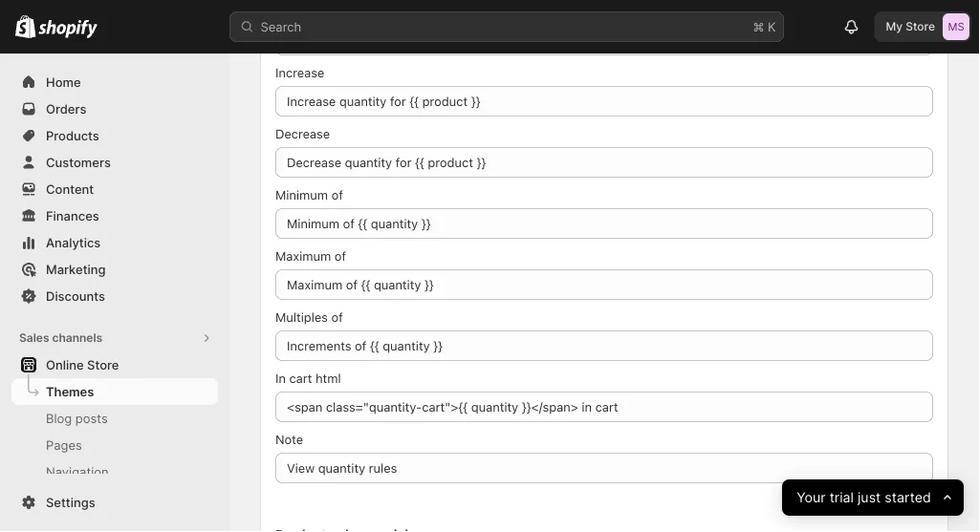 Task type: describe. For each thing, give the bounding box(es) containing it.
⌘
[[753, 19, 764, 34]]

1 vertical spatial online
[[46, 358, 84, 372]]

customers link
[[11, 149, 218, 176]]

themes link
[[11, 379, 218, 405]]

content link
[[11, 176, 218, 203]]

1 horizontal spatial shopify image
[[38, 20, 98, 39]]

1 horizontal spatial online store
[[268, 23, 340, 38]]

orders
[[46, 101, 87, 116]]

0 vertical spatial online store link
[[268, 21, 340, 40]]

settings link
[[11, 490, 218, 516]]

started
[[885, 490, 931, 506]]

2 horizontal spatial store
[[906, 20, 935, 33]]

posts
[[75, 411, 108, 426]]

discounts link
[[11, 283, 218, 310]]

my store image
[[943, 13, 970, 40]]

marketing link
[[11, 256, 218, 283]]

finances link
[[11, 203, 218, 229]]

blog
[[46, 411, 72, 426]]

orders link
[[11, 96, 218, 122]]

0 horizontal spatial online store link
[[11, 352, 218, 379]]

navigation link
[[11, 459, 218, 486]]

settings
[[46, 495, 95, 510]]

customers
[[46, 155, 111, 170]]

products link
[[11, 122, 218, 149]]

channels
[[52, 331, 102, 345]]

0 horizontal spatial shopify image
[[15, 15, 36, 38]]

just
[[858, 490, 881, 506]]

preferences
[[46, 491, 116, 506]]

pages link
[[11, 432, 218, 459]]

sales
[[19, 331, 49, 345]]

analytics link
[[11, 229, 218, 256]]

blog posts link
[[11, 405, 218, 432]]

marketing
[[46, 262, 106, 277]]



Task type: vqa. For each thing, say whether or not it's contained in the screenshot.
My Store icon on the top right
yes



Task type: locate. For each thing, give the bounding box(es) containing it.
online store
[[268, 23, 340, 38], [46, 358, 119, 372]]

products
[[46, 128, 99, 143]]

1 horizontal spatial store
[[308, 23, 340, 38]]

analytics
[[46, 235, 101, 250]]

discounts
[[46, 289, 105, 304]]

finances
[[46, 208, 99, 223]]

⌘ k
[[753, 19, 776, 34]]

online down sales channels
[[46, 358, 84, 372]]

online store image
[[241, 21, 260, 40]]

store down sales channels 'button'
[[87, 358, 119, 372]]

1 vertical spatial online store
[[46, 358, 119, 372]]

your
[[797, 490, 826, 506]]

home link
[[11, 69, 218, 96]]

online store right online store image
[[268, 23, 340, 38]]

store right the search
[[308, 23, 340, 38]]

online store link
[[268, 21, 340, 40], [11, 352, 218, 379]]

0 horizontal spatial online
[[46, 358, 84, 372]]

search
[[261, 19, 301, 34]]

sales channels button
[[11, 325, 218, 352]]

your trial just started
[[797, 490, 931, 506]]

0 vertical spatial online
[[268, 23, 305, 38]]

home
[[46, 75, 81, 89]]

shopify image
[[15, 15, 36, 38], [38, 20, 98, 39]]

online store link right online store image
[[268, 21, 340, 40]]

store right my on the right top of page
[[906, 20, 935, 33]]

my store
[[886, 20, 935, 33]]

0 horizontal spatial store
[[87, 358, 119, 372]]

themes
[[46, 384, 94, 399]]

blog posts
[[46, 411, 108, 426]]

1 horizontal spatial online store link
[[268, 21, 340, 40]]

navigation
[[46, 465, 109, 480]]

my
[[886, 20, 903, 33]]

trial
[[830, 490, 854, 506]]

online right online store image
[[268, 23, 305, 38]]

store
[[906, 20, 935, 33], [308, 23, 340, 38], [87, 358, 119, 372]]

sales channels
[[19, 331, 102, 345]]

online
[[268, 23, 305, 38], [46, 358, 84, 372]]

pages
[[46, 438, 82, 453]]

0 horizontal spatial online store
[[46, 358, 119, 372]]

content
[[46, 182, 94, 197]]

1 horizontal spatial online
[[268, 23, 305, 38]]

preferences link
[[11, 486, 218, 513]]

k
[[768, 19, 776, 34]]

your trial just started button
[[782, 480, 964, 516]]

online store link down channels at the left
[[11, 352, 218, 379]]

online store down channels at the left
[[46, 358, 119, 372]]

0 vertical spatial online store
[[268, 23, 340, 38]]

1 vertical spatial online store link
[[11, 352, 218, 379]]



